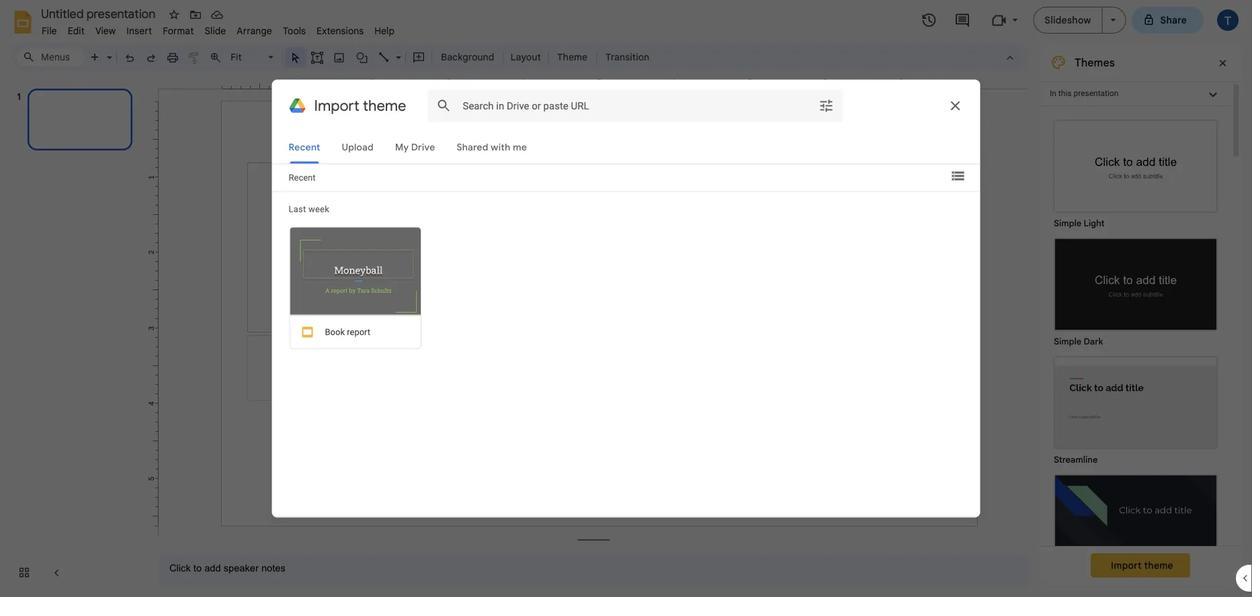 Task type: locate. For each thing, give the bounding box(es) containing it.
Simple Light radio
[[1048, 113, 1225, 598]]

simple left light at the right top of the page
[[1054, 218, 1082, 229]]

navigation
[[0, 76, 148, 598]]

navigation inside the themes application
[[0, 76, 148, 598]]

transition
[[606, 51, 650, 63]]

option group
[[1040, 106, 1231, 598]]

2 simple from the top
[[1054, 337, 1082, 347]]

Rename text field
[[36, 5, 163, 22]]

menu bar
[[36, 17, 400, 40]]

simple dark
[[1054, 337, 1104, 347]]

background
[[441, 51, 495, 63]]

simple left dark
[[1054, 337, 1082, 347]]

menu bar inside menu bar banner
[[36, 17, 400, 40]]

theme
[[1145, 560, 1174, 572]]

simple for simple light
[[1054, 218, 1082, 229]]

simple for simple dark
[[1054, 337, 1082, 347]]

light
[[1084, 218, 1105, 229]]

option group inside themes section
[[1040, 106, 1231, 598]]

option group containing simple light
[[1040, 106, 1231, 598]]

import theme button
[[1091, 554, 1191, 578]]

streamline
[[1054, 455, 1098, 466]]

simple light
[[1054, 218, 1105, 229]]

1 vertical spatial simple
[[1054, 337, 1082, 347]]

simple
[[1054, 218, 1082, 229], [1054, 337, 1082, 347]]

1 simple from the top
[[1054, 218, 1082, 229]]

0 vertical spatial simple
[[1054, 218, 1082, 229]]

share. private to only me. image
[[1144, 14, 1156, 26]]



Task type: describe. For each thing, give the bounding box(es) containing it.
transition button
[[600, 47, 656, 67]]

import theme
[[1112, 560, 1174, 572]]

themes section
[[1040, 44, 1242, 598]]

Simple Dark radio
[[1048, 231, 1225, 350]]

Menus field
[[17, 48, 84, 67]]

themes
[[1075, 56, 1115, 69]]

Streamline radio
[[1048, 350, 1225, 468]]

menu bar banner
[[0, 0, 1253, 598]]

theme
[[557, 51, 588, 63]]

main toolbar
[[83, 47, 656, 67]]

import
[[1112, 560, 1142, 572]]

Star checkbox
[[165, 5, 184, 24]]

theme button
[[551, 47, 594, 67]]

dark
[[1084, 337, 1104, 347]]

background button
[[435, 47, 501, 67]]

Focus radio
[[1048, 468, 1225, 586]]

focus image
[[1056, 476, 1217, 567]]

themes application
[[0, 0, 1253, 598]]



Task type: vqa. For each thing, say whether or not it's contained in the screenshot.
'Simple' inside the SIMPLE DARK radio
yes



